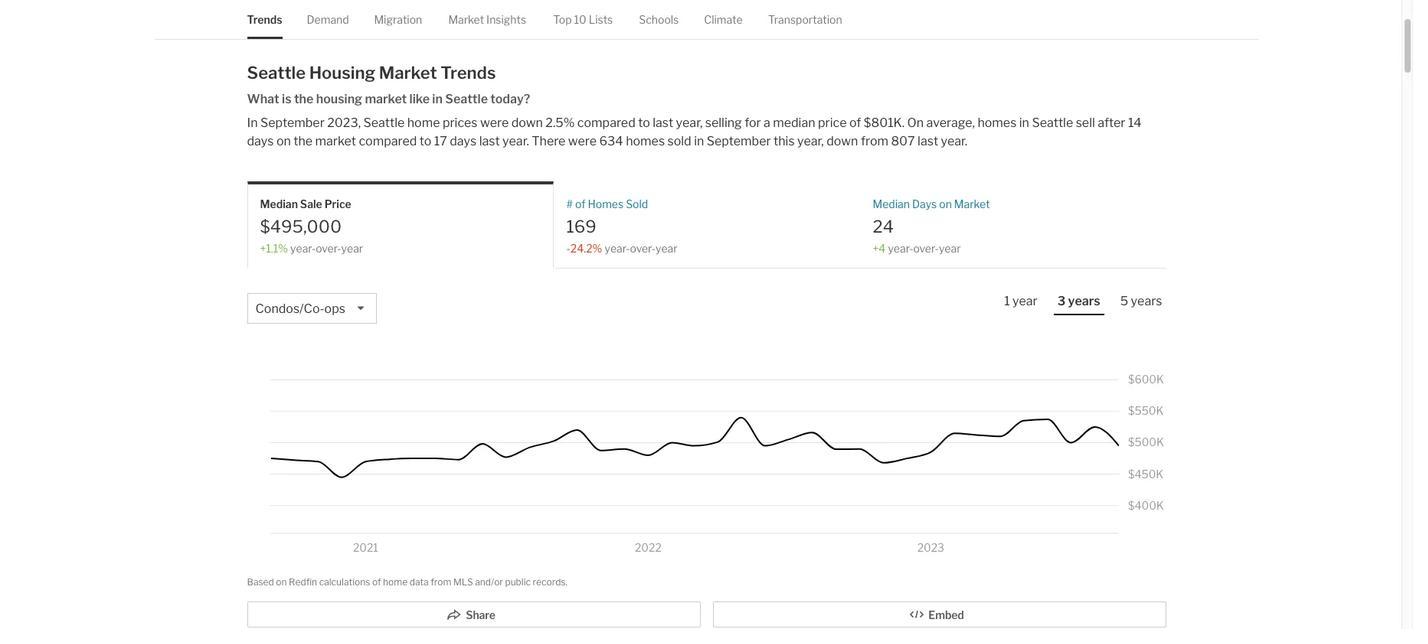 Task type: vqa. For each thing, say whether or not it's contained in the screenshot.
Vista to the top
no



Task type: locate. For each thing, give the bounding box(es) containing it.
0 vertical spatial on
[[277, 134, 291, 149]]

over- down the sold
[[630, 242, 656, 255]]

year- down the $495,000 at the left top of the page
[[291, 242, 316, 255]]

0 horizontal spatial were
[[480, 116, 509, 130]]

on down is
[[277, 134, 291, 149]]

and/or
[[475, 577, 503, 589]]

2 horizontal spatial over-
[[914, 242, 939, 255]]

in
[[432, 92, 443, 107], [1020, 116, 1030, 130], [694, 134, 705, 149]]

1 horizontal spatial to
[[638, 116, 650, 130]]

from down $801k. at right top
[[861, 134, 889, 149]]

169
[[567, 216, 597, 236]]

2023,
[[327, 116, 361, 130]]

seattle up prices
[[445, 92, 488, 107]]

1 vertical spatial were
[[568, 134, 597, 149]]

of inside in september 2023, seattle home prices were down 2.5% compared to last year, selling for a median price of $801k. on average, homes in seattle sell after 14 days on the market compared to 17 days last year. there were 634 homes sold in september this year, down from 807 last year.
[[850, 116, 862, 130]]

2 horizontal spatial in
[[1020, 116, 1030, 130]]

median inside median sale price $495,000 +1.1% year-over-year
[[260, 198, 298, 211]]

median
[[773, 116, 816, 130]]

in right 'sold'
[[694, 134, 705, 149]]

years inside 3 years 'button'
[[1069, 294, 1101, 309]]

home left data
[[383, 577, 408, 589]]

years right 5
[[1132, 294, 1163, 309]]

down
[[512, 116, 543, 130], [827, 134, 859, 149]]

year- inside median days on market 24 +4 year-over-year
[[889, 242, 914, 255]]

september down "for"
[[707, 134, 771, 149]]

median up the $495,000 at the left top of the page
[[260, 198, 298, 211]]

years
[[1069, 294, 1101, 309], [1132, 294, 1163, 309]]

top 10 lists
[[554, 13, 613, 26]]

1 year button
[[1001, 294, 1042, 314]]

2 horizontal spatial year-
[[889, 242, 914, 255]]

calculations
[[319, 577, 370, 589]]

last down on
[[918, 134, 939, 149]]

the inside in september 2023, seattle home prices were down 2.5% compared to last year, selling for a median price of $801k. on average, homes in seattle sell after 14 days on the market compared to 17 days last year. there were 634 homes sold in september this year, down from 807 last year.
[[294, 134, 313, 149]]

0 vertical spatial trends
[[247, 13, 282, 26]]

2 over- from the left
[[630, 242, 656, 255]]

over-
[[316, 242, 341, 255], [630, 242, 656, 255], [914, 242, 939, 255]]

homes
[[978, 116, 1017, 130], [626, 134, 665, 149]]

1 horizontal spatial year-
[[605, 242, 630, 255]]

years right 3
[[1069, 294, 1101, 309]]

housing
[[316, 92, 363, 107]]

over- inside median sale price $495,000 +1.1% year-over-year
[[316, 242, 341, 255]]

prices
[[443, 116, 478, 130]]

0 vertical spatial home
[[407, 116, 440, 130]]

migration
[[374, 13, 422, 26]]

market down 2023,
[[315, 134, 356, 149]]

share
[[466, 609, 496, 622]]

0 vertical spatial of
[[850, 116, 862, 130]]

homes left 'sold'
[[626, 134, 665, 149]]

seattle
[[247, 63, 306, 83], [445, 92, 488, 107], [364, 116, 405, 130], [1033, 116, 1074, 130]]

sold
[[668, 134, 692, 149]]

on right based
[[276, 577, 287, 589]]

1 horizontal spatial years
[[1132, 294, 1163, 309]]

1 vertical spatial on
[[940, 198, 952, 211]]

on
[[908, 116, 924, 130]]

year,
[[676, 116, 703, 130], [798, 134, 824, 149]]

seattle left sell
[[1033, 116, 1074, 130]]

seattle down what is the housing market like in seattle today?
[[364, 116, 405, 130]]

trends up today?
[[441, 63, 496, 83]]

down down price
[[827, 134, 859, 149]]

year. down average,
[[941, 134, 968, 149]]

1 horizontal spatial of
[[575, 198, 586, 211]]

from right data
[[431, 577, 452, 589]]

market left insights
[[449, 13, 484, 26]]

year. left there
[[503, 134, 529, 149]]

compared down what is the housing market like in seattle today?
[[359, 134, 417, 149]]

from
[[861, 134, 889, 149], [431, 577, 452, 589]]

last
[[653, 116, 674, 130], [479, 134, 500, 149], [918, 134, 939, 149]]

2 vertical spatial of
[[372, 577, 381, 589]]

0 horizontal spatial days
[[247, 134, 274, 149]]

transportation link
[[769, 0, 843, 39]]

september down is
[[261, 116, 325, 130]]

median inside median days on market 24 +4 year-over-year
[[873, 198, 910, 211]]

3 years
[[1058, 294, 1101, 309]]

median for 24
[[873, 198, 910, 211]]

days down prices
[[450, 134, 477, 149]]

1 horizontal spatial over-
[[630, 242, 656, 255]]

market up like on the left top of the page
[[379, 63, 437, 83]]

1 horizontal spatial trends
[[441, 63, 496, 83]]

0 horizontal spatial year.
[[503, 134, 529, 149]]

year
[[341, 242, 363, 255], [656, 242, 678, 255], [939, 242, 961, 255], [1013, 294, 1038, 309]]

for
[[745, 116, 761, 130]]

year- right +4
[[889, 242, 914, 255]]

1 vertical spatial the
[[294, 134, 313, 149]]

0 vertical spatial september
[[261, 116, 325, 130]]

1 vertical spatial from
[[431, 577, 452, 589]]

$495,000
[[260, 216, 342, 236]]

0 horizontal spatial years
[[1069, 294, 1101, 309]]

1 horizontal spatial year.
[[941, 134, 968, 149]]

0 vertical spatial the
[[294, 92, 314, 107]]

1 vertical spatial market
[[315, 134, 356, 149]]

median up 24
[[873, 198, 910, 211]]

down up there
[[512, 116, 543, 130]]

0 horizontal spatial market
[[379, 63, 437, 83]]

0 vertical spatial year,
[[676, 116, 703, 130]]

the
[[294, 92, 314, 107], [294, 134, 313, 149]]

after
[[1098, 116, 1126, 130]]

based
[[247, 577, 274, 589]]

0 horizontal spatial over-
[[316, 242, 341, 255]]

3
[[1058, 294, 1066, 309]]

year, up 'sold'
[[676, 116, 703, 130]]

2 the from the top
[[294, 134, 313, 149]]

to
[[638, 116, 650, 130], [420, 134, 432, 149]]

trends
[[247, 13, 282, 26], [441, 63, 496, 83]]

0 horizontal spatial september
[[261, 116, 325, 130]]

on
[[277, 134, 291, 149], [940, 198, 952, 211], [276, 577, 287, 589]]

2 year- from the left
[[605, 242, 630, 255]]

top
[[554, 13, 572, 26]]

1 vertical spatial market
[[379, 63, 437, 83]]

price
[[818, 116, 847, 130]]

market right days
[[955, 198, 991, 211]]

1 horizontal spatial median
[[873, 198, 910, 211]]

0 horizontal spatial from
[[431, 577, 452, 589]]

1 horizontal spatial days
[[450, 134, 477, 149]]

market down seattle housing market trends
[[365, 92, 407, 107]]

year inside button
[[1013, 294, 1038, 309]]

1 horizontal spatial in
[[694, 134, 705, 149]]

1 years from the left
[[1069, 294, 1101, 309]]

1 over- from the left
[[316, 242, 341, 255]]

of right price
[[850, 116, 862, 130]]

1 vertical spatial of
[[575, 198, 586, 211]]

2 horizontal spatial market
[[955, 198, 991, 211]]

0 vertical spatial were
[[480, 116, 509, 130]]

of right calculations
[[372, 577, 381, 589]]

what is the housing market like in seattle today?
[[247, 92, 531, 107]]

2 median from the left
[[873, 198, 910, 211]]

over- down the $495,000 at the left top of the page
[[316, 242, 341, 255]]

#
[[567, 198, 573, 211]]

0 horizontal spatial down
[[512, 116, 543, 130]]

trends left demand
[[247, 13, 282, 26]]

were
[[480, 116, 509, 130], [568, 134, 597, 149]]

1 the from the top
[[294, 92, 314, 107]]

last up 'sold'
[[653, 116, 674, 130]]

0 horizontal spatial compared
[[359, 134, 417, 149]]

days down in
[[247, 134, 274, 149]]

year- inside # of homes sold 169 -24.2% year-over-year
[[605, 242, 630, 255]]

september
[[261, 116, 325, 130], [707, 134, 771, 149]]

were left '634'
[[568, 134, 597, 149]]

10
[[574, 13, 587, 26]]

over- down days
[[914, 242, 939, 255]]

0 vertical spatial compared
[[578, 116, 636, 130]]

1 horizontal spatial market
[[365, 92, 407, 107]]

year.
[[503, 134, 529, 149], [941, 134, 968, 149]]

0 vertical spatial homes
[[978, 116, 1017, 130]]

of right # at left top
[[575, 198, 586, 211]]

days
[[247, 134, 274, 149], [450, 134, 477, 149]]

year inside median sale price $495,000 +1.1% year-over-year
[[341, 242, 363, 255]]

compared up '634'
[[578, 116, 636, 130]]

on inside median days on market 24 +4 year-over-year
[[940, 198, 952, 211]]

year, down median
[[798, 134, 824, 149]]

home
[[407, 116, 440, 130], [383, 577, 408, 589]]

years for 5 years
[[1132, 294, 1163, 309]]

year- right 24.2%
[[605, 242, 630, 255]]

17
[[434, 134, 447, 149]]

1 median from the left
[[260, 198, 298, 211]]

1 vertical spatial to
[[420, 134, 432, 149]]

homes right average,
[[978, 116, 1017, 130]]

home down like on the left top of the page
[[407, 116, 440, 130]]

condos/co-
[[256, 302, 325, 317]]

0 vertical spatial from
[[861, 134, 889, 149]]

1 vertical spatial september
[[707, 134, 771, 149]]

1 horizontal spatial down
[[827, 134, 859, 149]]

1 vertical spatial year,
[[798, 134, 824, 149]]

market
[[449, 13, 484, 26], [379, 63, 437, 83], [955, 198, 991, 211]]

# of homes sold 169 -24.2% year-over-year
[[567, 198, 678, 255]]

median
[[260, 198, 298, 211], [873, 198, 910, 211]]

2 horizontal spatial of
[[850, 116, 862, 130]]

market
[[365, 92, 407, 107], [315, 134, 356, 149]]

2 horizontal spatial last
[[918, 134, 939, 149]]

year inside median days on market 24 +4 year-over-year
[[939, 242, 961, 255]]

1 year- from the left
[[291, 242, 316, 255]]

0 vertical spatial market
[[449, 13, 484, 26]]

1 horizontal spatial market
[[449, 13, 484, 26]]

0 horizontal spatial homes
[[626, 134, 665, 149]]

schools
[[639, 13, 679, 26]]

$801k.
[[864, 116, 905, 130]]

3 over- from the left
[[914, 242, 939, 255]]

0 horizontal spatial in
[[432, 92, 443, 107]]

market inside median days on market 24 +4 year-over-year
[[955, 198, 991, 211]]

over- inside median days on market 24 +4 year-over-year
[[914, 242, 939, 255]]

2 years from the left
[[1132, 294, 1163, 309]]

ops
[[325, 302, 346, 317]]

3 year- from the left
[[889, 242, 914, 255]]

year-
[[291, 242, 316, 255], [605, 242, 630, 255], [889, 242, 914, 255]]

0 horizontal spatial market
[[315, 134, 356, 149]]

years inside 5 years 'button'
[[1132, 294, 1163, 309]]

1 horizontal spatial from
[[861, 134, 889, 149]]

on right days
[[940, 198, 952, 211]]

housing
[[309, 63, 376, 83]]

lists
[[589, 13, 613, 26]]

0 horizontal spatial median
[[260, 198, 298, 211]]

average,
[[927, 116, 976, 130]]

in left sell
[[1020, 116, 1030, 130]]

1 year
[[1005, 294, 1038, 309]]

in right like on the left top of the page
[[432, 92, 443, 107]]

1 vertical spatial in
[[1020, 116, 1030, 130]]

0 horizontal spatial year-
[[291, 242, 316, 255]]

were down today?
[[480, 116, 509, 130]]

2 days from the left
[[450, 134, 477, 149]]

last down today?
[[479, 134, 500, 149]]

embed
[[929, 609, 965, 622]]

1 vertical spatial compared
[[359, 134, 417, 149]]

0 horizontal spatial of
[[372, 577, 381, 589]]

2 vertical spatial market
[[955, 198, 991, 211]]

seattle up is
[[247, 63, 306, 83]]



Task type: describe. For each thing, give the bounding box(es) containing it.
1 horizontal spatial compared
[[578, 116, 636, 130]]

climate link
[[704, 0, 743, 39]]

1 vertical spatial down
[[827, 134, 859, 149]]

today?
[[491, 92, 531, 107]]

1 days from the left
[[247, 134, 274, 149]]

24
[[873, 216, 894, 236]]

share button
[[247, 602, 701, 628]]

this
[[774, 134, 795, 149]]

in
[[247, 116, 258, 130]]

1 horizontal spatial homes
[[978, 116, 1017, 130]]

1 horizontal spatial were
[[568, 134, 597, 149]]

in september 2023, seattle home prices were down 2.5% compared to last year, selling for a median price of $801k. on average, homes in seattle sell after 14 days on the market compared to 17 days last year. there were 634 homes sold in september this year, down from 807 last year.
[[247, 116, 1142, 149]]

like
[[410, 92, 430, 107]]

homes
[[588, 198, 624, 211]]

median sale price $495,000 +1.1% year-over-year
[[260, 198, 363, 255]]

-
[[567, 242, 571, 255]]

2 year. from the left
[[941, 134, 968, 149]]

of inside # of homes sold 169 -24.2% year-over-year
[[575, 198, 586, 211]]

records.
[[533, 577, 568, 589]]

+4
[[873, 242, 886, 255]]

3 years button
[[1054, 294, 1105, 316]]

insights
[[487, 13, 527, 26]]

mls
[[454, 577, 473, 589]]

from inside in september 2023, seattle home prices were down 2.5% compared to last year, selling for a median price of $801k. on average, homes in seattle sell after 14 days on the market compared to 17 days last year. there were 634 homes sold in september this year, down from 807 last year.
[[861, 134, 889, 149]]

transportation
[[769, 13, 843, 26]]

top 10 lists link
[[554, 0, 613, 39]]

24.2%
[[571, 242, 603, 255]]

what
[[247, 92, 280, 107]]

years for 3 years
[[1069, 294, 1101, 309]]

market inside in september 2023, seattle home prices were down 2.5% compared to last year, selling for a median price of $801k. on average, homes in seattle sell after 14 days on the market compared to 17 days last year. there were 634 homes sold in september this year, down from 807 last year.
[[315, 134, 356, 149]]

1 horizontal spatial september
[[707, 134, 771, 149]]

selling
[[706, 116, 742, 130]]

trends link
[[247, 0, 282, 39]]

sold
[[626, 198, 649, 211]]

demand
[[307, 13, 349, 26]]

1 vertical spatial trends
[[441, 63, 496, 83]]

5 years
[[1121, 294, 1163, 309]]

market insights link
[[449, 0, 527, 39]]

over- inside # of homes sold 169 -24.2% year-over-year
[[630, 242, 656, 255]]

5 years button
[[1117, 294, 1167, 314]]

there
[[532, 134, 566, 149]]

days
[[913, 198, 937, 211]]

1
[[1005, 294, 1011, 309]]

0 horizontal spatial trends
[[247, 13, 282, 26]]

sale
[[300, 198, 322, 211]]

1 year. from the left
[[503, 134, 529, 149]]

+1.1%
[[260, 242, 288, 255]]

market insights
[[449, 13, 527, 26]]

price
[[325, 198, 352, 211]]

0 vertical spatial in
[[432, 92, 443, 107]]

schools link
[[639, 0, 679, 39]]

seattle housing market trends
[[247, 63, 496, 83]]

demand link
[[307, 0, 349, 39]]

a
[[764, 116, 771, 130]]

0 horizontal spatial year,
[[676, 116, 703, 130]]

0 vertical spatial to
[[638, 116, 650, 130]]

1 vertical spatial home
[[383, 577, 408, 589]]

year- inside median sale price $495,000 +1.1% year-over-year
[[291, 242, 316, 255]]

based on redfin calculations of home data from mls and/or public records.
[[247, 577, 568, 589]]

year inside # of homes sold 169 -24.2% year-over-year
[[656, 242, 678, 255]]

807
[[892, 134, 916, 149]]

1 horizontal spatial last
[[653, 116, 674, 130]]

sell
[[1076, 116, 1096, 130]]

home inside in september 2023, seattle home prices were down 2.5% compared to last year, selling for a median price of $801k. on average, homes in seattle sell after 14 days on the market compared to 17 days last year. there were 634 homes sold in september this year, down from 807 last year.
[[407, 116, 440, 130]]

median days on market 24 +4 year-over-year
[[873, 198, 991, 255]]

migration link
[[374, 0, 422, 39]]

634
[[600, 134, 624, 149]]

1 horizontal spatial year,
[[798, 134, 824, 149]]

condos/co-ops
[[256, 302, 346, 317]]

0 vertical spatial market
[[365, 92, 407, 107]]

0 horizontal spatial last
[[479, 134, 500, 149]]

median for $495,000
[[260, 198, 298, 211]]

2.5%
[[546, 116, 575, 130]]

0 horizontal spatial to
[[420, 134, 432, 149]]

2 vertical spatial on
[[276, 577, 287, 589]]

14
[[1129, 116, 1142, 130]]

on inside in september 2023, seattle home prices were down 2.5% compared to last year, selling for a median price of $801k. on average, homes in seattle sell after 14 days on the market compared to 17 days last year. there were 634 homes sold in september this year, down from 807 last year.
[[277, 134, 291, 149]]

is
[[282, 92, 292, 107]]

5
[[1121, 294, 1129, 309]]

climate
[[704, 13, 743, 26]]

public
[[505, 577, 531, 589]]

1 vertical spatial homes
[[626, 134, 665, 149]]

redfin
[[289, 577, 317, 589]]

0 vertical spatial down
[[512, 116, 543, 130]]

embed button
[[713, 602, 1167, 628]]

data
[[410, 577, 429, 589]]

2 vertical spatial in
[[694, 134, 705, 149]]



